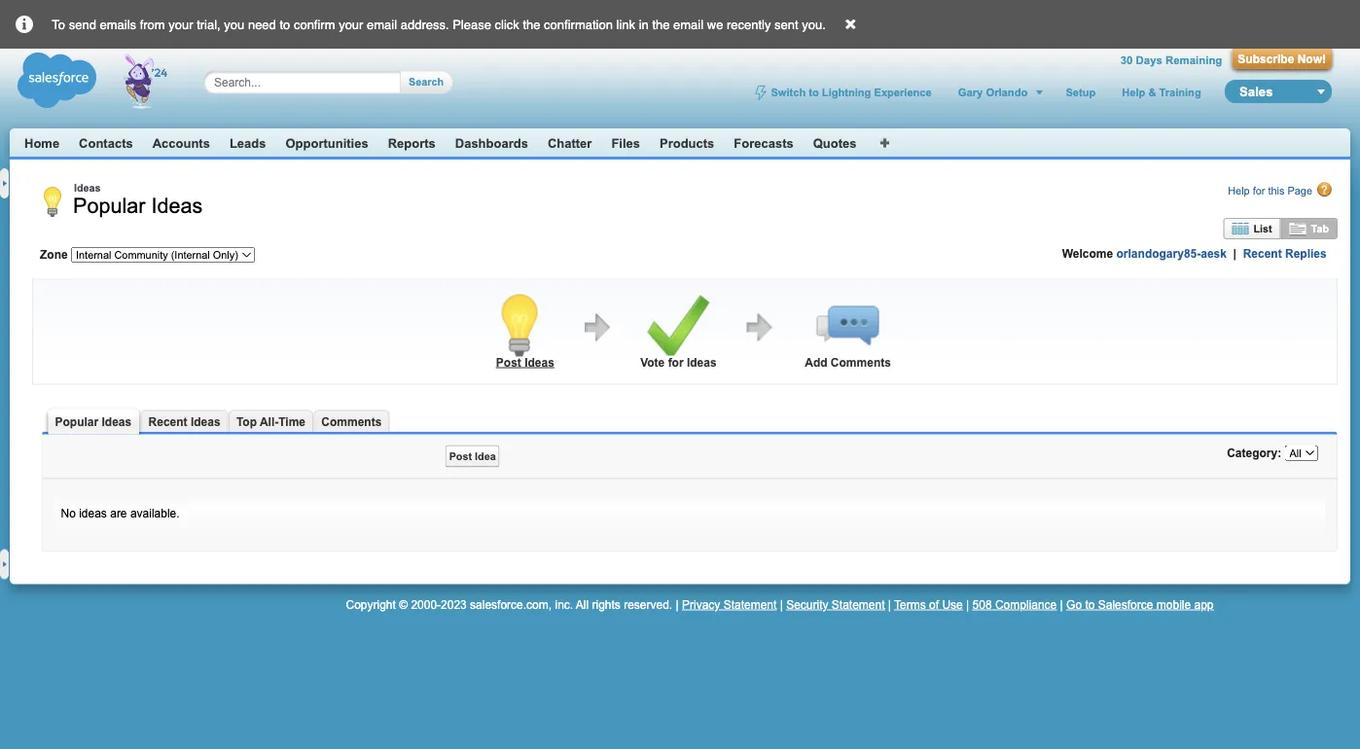 Task type: describe. For each thing, give the bounding box(es) containing it.
app
[[1195, 598, 1214, 611]]

| left security
[[780, 598, 783, 611]]

link
[[617, 17, 636, 32]]

ideas
[[79, 507, 107, 520]]

copyright
[[346, 598, 396, 611]]

confirm
[[294, 17, 335, 32]]

send
[[69, 17, 96, 32]]

chatter
[[548, 136, 592, 150]]

| left 508
[[966, 598, 970, 611]]

reserved.
[[624, 598, 673, 611]]

salesforce.com,
[[470, 598, 552, 611]]

©
[[399, 598, 408, 611]]

are
[[110, 507, 127, 520]]

1 the from the left
[[523, 17, 541, 32]]

opportunities link
[[286, 136, 369, 150]]

help for this page
[[1228, 185, 1313, 197]]

help for this page link
[[1228, 182, 1333, 198]]

recent ideas link
[[148, 415, 221, 430]]

tab
[[1311, 223, 1329, 235]]

idea image
[[37, 187, 68, 218]]

0 horizontal spatial recent
[[148, 415, 187, 428]]

0 horizontal spatial comments
[[322, 415, 382, 428]]

| right the aesk
[[1234, 247, 1237, 260]]

accounts
[[153, 136, 210, 150]]

in
[[639, 17, 649, 32]]

1 email from the left
[[367, 17, 397, 32]]

category:
[[1227, 446, 1285, 459]]

contacts
[[79, 136, 133, 150]]

vote
[[641, 356, 665, 369]]

accounts link
[[153, 136, 210, 150]]

close image
[[829, 2, 873, 32]]

aesk
[[1201, 247, 1227, 260]]

1 vertical spatial popular
[[55, 415, 98, 428]]

help & training
[[1122, 86, 1202, 98]]

reports link
[[388, 136, 436, 150]]

quotes link
[[813, 136, 857, 150]]

top
[[236, 415, 257, 428]]

gary orlando
[[958, 86, 1028, 98]]

list
[[1254, 223, 1273, 235]]

welcome orlandogary85-aesk | recent replies
[[1062, 247, 1327, 260]]

lightning
[[822, 86, 871, 98]]

ideas right idea image
[[74, 182, 101, 194]]

to
[[52, 17, 65, 32]]

sales
[[1240, 84, 1273, 99]]

days
[[1136, 54, 1163, 66]]

available.
[[130, 507, 180, 520]]

setup link
[[1064, 86, 1098, 98]]

ideas popular ideas
[[73, 182, 203, 218]]

popular ideas
[[55, 415, 132, 428]]

terms
[[894, 598, 926, 611]]

1 your from the left
[[169, 17, 193, 32]]

30
[[1121, 54, 1133, 66]]

Search... text field
[[214, 74, 381, 90]]

2 email from the left
[[674, 17, 704, 32]]

need
[[248, 17, 276, 32]]

go to salesforce mobile app link
[[1067, 598, 1214, 611]]

ideas left 'recent ideas'
[[102, 415, 132, 428]]

of
[[929, 598, 939, 611]]

orlando
[[986, 86, 1028, 98]]

training
[[1160, 86, 1202, 98]]

2 your from the left
[[339, 17, 363, 32]]

comments link
[[322, 415, 382, 430]]

confirmation
[[544, 17, 613, 32]]

click
[[495, 17, 520, 32]]

you
[[224, 17, 245, 32]]

2000-
[[411, 598, 441, 611]]

privacy statement link
[[682, 598, 777, 611]]

use
[[942, 598, 963, 611]]

| left terms
[[888, 598, 891, 611]]

tab link
[[1281, 218, 1338, 239]]

2 horizontal spatial to
[[1086, 598, 1095, 611]]

help for help & training
[[1122, 86, 1146, 98]]

files link
[[612, 136, 640, 150]]

salesforce
[[1098, 598, 1154, 611]]

this
[[1269, 185, 1285, 197]]

remaining
[[1166, 54, 1223, 66]]

page
[[1288, 185, 1313, 197]]

all
[[576, 598, 589, 611]]

leads link
[[230, 136, 266, 150]]

emails
[[100, 17, 136, 32]]

2 statement from the left
[[832, 598, 885, 611]]

top all-time link
[[236, 415, 306, 430]]

we
[[707, 17, 723, 32]]

for for this
[[1253, 185, 1266, 197]]

reports
[[388, 136, 436, 150]]

setup
[[1066, 86, 1096, 98]]



Task type: vqa. For each thing, say whether or not it's contained in the screenshot.
1st Statement
yes



Task type: locate. For each thing, give the bounding box(es) containing it.
for for ideas
[[668, 356, 684, 369]]

from
[[140, 17, 165, 32]]

list link
[[1224, 218, 1281, 239]]

copyright © 2000-2023 salesforce.com, inc. all rights reserved. | privacy statement | security statement | terms of use | 508 compliance | go to salesforce mobile app
[[346, 598, 1214, 611]]

gary
[[958, 86, 983, 98]]

orlandogary85-aesk link
[[1117, 247, 1227, 260]]

add
[[805, 356, 828, 369]]

1 horizontal spatial comments
[[831, 356, 891, 369]]

home
[[24, 136, 59, 150]]

trial,
[[197, 17, 221, 32]]

popular inside ideas popular ideas
[[73, 194, 145, 218]]

your
[[169, 17, 193, 32], [339, 17, 363, 32]]

leads
[[230, 136, 266, 150]]

0 horizontal spatial to
[[280, 17, 290, 32]]

1 horizontal spatial the
[[652, 17, 670, 32]]

0 vertical spatial for
[[1253, 185, 1266, 197]]

recently
[[727, 17, 771, 32]]

welcome
[[1062, 247, 1114, 260]]

security
[[786, 598, 829, 611]]

you.
[[802, 17, 826, 32]]

ideas down accounts
[[151, 194, 203, 218]]

&
[[1149, 86, 1157, 98]]

2 vertical spatial to
[[1086, 598, 1095, 611]]

1 vertical spatial comments
[[322, 415, 382, 428]]

0 vertical spatial recent
[[1243, 247, 1282, 260]]

forecasts
[[734, 136, 794, 150]]

add comments
[[805, 356, 891, 369]]

email left address. at the top of the page
[[367, 17, 397, 32]]

0 horizontal spatial help
[[1122, 86, 1146, 98]]

0 horizontal spatial email
[[367, 17, 397, 32]]

no
[[61, 507, 76, 520]]

popular ideas link
[[55, 415, 132, 428]]

508 compliance link
[[973, 598, 1057, 611]]

forecasts link
[[734, 136, 794, 150]]

recent
[[1243, 247, 1282, 260], [148, 415, 187, 428]]

switch to lightning experience link
[[753, 85, 934, 101]]

ideas right vote
[[687, 356, 717, 369]]

0 vertical spatial popular
[[73, 194, 145, 218]]

1 vertical spatial for
[[668, 356, 684, 369]]

statement right security
[[832, 598, 885, 611]]

1 horizontal spatial email
[[674, 17, 704, 32]]

terms of use link
[[894, 598, 963, 611]]

sent
[[775, 17, 799, 32]]

for right vote
[[668, 356, 684, 369]]

| left go
[[1060, 598, 1063, 611]]

to right need
[[280, 17, 290, 32]]

recent ideas
[[148, 415, 221, 428]]

inc.
[[555, 598, 573, 611]]

0 vertical spatial comments
[[831, 356, 891, 369]]

popular
[[73, 194, 145, 218], [55, 415, 98, 428]]

dashboards
[[455, 136, 528, 150]]

your right confirm
[[339, 17, 363, 32]]

compliance
[[995, 598, 1057, 611]]

comments right add
[[831, 356, 891, 369]]

1 horizontal spatial statement
[[832, 598, 885, 611]]

statement
[[724, 598, 777, 611], [832, 598, 885, 611]]

recent right popular ideas link
[[148, 415, 187, 428]]

ideas right post
[[525, 356, 555, 369]]

2023
[[441, 598, 467, 611]]

email left we
[[674, 17, 704, 32]]

home link
[[24, 136, 59, 150]]

for left this
[[1253, 185, 1266, 197]]

statement right the privacy
[[724, 598, 777, 611]]

mobile
[[1157, 598, 1191, 611]]

all tabs image
[[880, 136, 892, 147]]

no ideas are available.
[[61, 507, 180, 520]]

None button
[[1232, 49, 1332, 69], [401, 71, 444, 94], [1232, 49, 1332, 69], [401, 71, 444, 94]]

comments right time
[[322, 415, 382, 428]]

post ideas
[[496, 356, 555, 369]]

rights
[[592, 598, 621, 611]]

help & training link
[[1120, 86, 1204, 98]]

to
[[280, 17, 290, 32], [809, 86, 819, 98], [1086, 598, 1095, 611]]

privacy
[[682, 598, 720, 611]]

2 the from the left
[[652, 17, 670, 32]]

vote for ideas
[[641, 356, 717, 369]]

|
[[1234, 247, 1237, 260], [676, 598, 679, 611], [780, 598, 783, 611], [888, 598, 891, 611], [966, 598, 970, 611], [1060, 598, 1063, 611]]

post
[[496, 356, 521, 369]]

popular right idea image
[[73, 194, 145, 218]]

1 vertical spatial recent
[[148, 415, 187, 428]]

0 horizontal spatial statement
[[724, 598, 777, 611]]

info image
[[0, 0, 49, 34]]

orlandogary85-
[[1117, 247, 1201, 260]]

help left this
[[1228, 185, 1250, 197]]

1 vertical spatial to
[[809, 86, 819, 98]]

0 vertical spatial help
[[1122, 86, 1146, 98]]

time
[[279, 415, 306, 428]]

help
[[1122, 86, 1146, 98], [1228, 185, 1250, 197]]

0 horizontal spatial for
[[668, 356, 684, 369]]

the
[[523, 17, 541, 32], [652, 17, 670, 32]]

your left trial,
[[169, 17, 193, 32]]

products
[[660, 136, 715, 150]]

1 horizontal spatial your
[[339, 17, 363, 32]]

top all-time
[[236, 415, 306, 428]]

popular up no
[[55, 415, 98, 428]]

1 horizontal spatial recent
[[1243, 247, 1282, 260]]

products link
[[660, 136, 715, 150]]

the right click
[[523, 17, 541, 32]]

508
[[973, 598, 992, 611]]

1 statement from the left
[[724, 598, 777, 611]]

to inside 'link'
[[809, 86, 819, 98]]

address.
[[401, 17, 449, 32]]

to right go
[[1086, 598, 1095, 611]]

the right in
[[652, 17, 670, 32]]

go
[[1067, 598, 1082, 611]]

ideas left the top
[[191, 415, 221, 428]]

recent down 'list'
[[1243, 247, 1282, 260]]

1 horizontal spatial help
[[1228, 185, 1250, 197]]

salesforce.com image
[[13, 49, 183, 112]]

switch
[[771, 86, 806, 98]]

comments
[[831, 356, 891, 369], [322, 415, 382, 428]]

post ideas link
[[477, 290, 555, 369]]

email
[[367, 17, 397, 32], [674, 17, 704, 32]]

1 vertical spatial help
[[1228, 185, 1250, 197]]

help for help for this page
[[1228, 185, 1250, 197]]

0 horizontal spatial the
[[523, 17, 541, 32]]

None submit
[[445, 445, 500, 468]]

1 horizontal spatial to
[[809, 86, 819, 98]]

to right switch
[[809, 86, 819, 98]]

1 horizontal spatial for
[[1253, 185, 1266, 197]]

help left &
[[1122, 86, 1146, 98]]

opportunities
[[286, 136, 369, 150]]

| left the privacy
[[676, 598, 679, 611]]

dashboards link
[[455, 136, 528, 150]]

switch to lightning experience
[[771, 86, 932, 98]]

0 horizontal spatial your
[[169, 17, 193, 32]]

replies
[[1286, 247, 1327, 260]]

0 vertical spatial to
[[280, 17, 290, 32]]

please
[[453, 17, 491, 32]]



